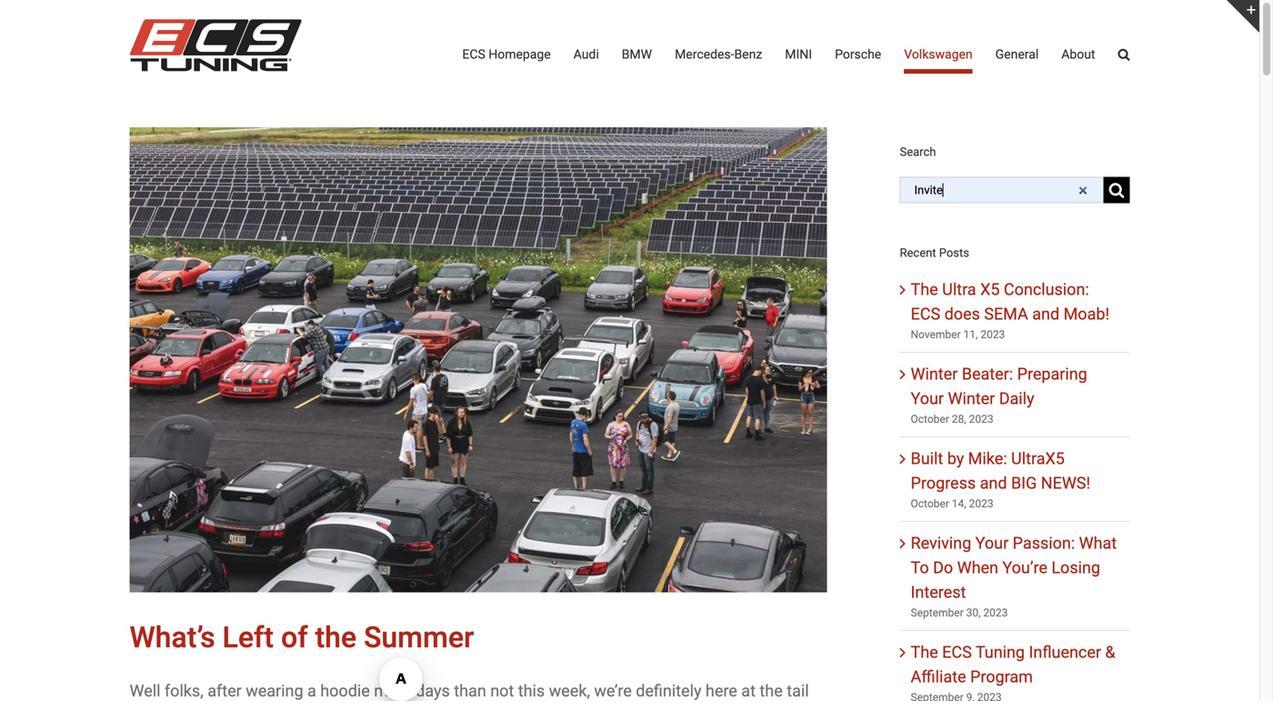 Task type: vqa. For each thing, say whether or not it's contained in the screenshot.
Benz
yes



Task type: describe. For each thing, give the bounding box(es) containing it.
tail
[[787, 682, 809, 701]]

porsche
[[835, 47, 882, 62]]

your inside reviving your passion: what to do when you're losing interest september 30, 2023
[[976, 534, 1009, 553]]

general
[[996, 47, 1039, 62]]

your inside winter beater: preparing your winter daily october 28, 2023
[[911, 389, 944, 408]]

do
[[933, 559, 953, 578]]

november
[[911, 328, 961, 341]]

general link
[[996, 0, 1039, 109]]

the inside well folks, after wearing a hoodie more days than not this week, we're definitely here at the tail
[[760, 682, 783, 701]]

well folks, after wearing a hoodie more days than not this week, we're definitely here at the tail
[[130, 682, 809, 701]]

reviving your passion: what to do when you're losing interest link
[[911, 534, 1117, 602]]

reviving your passion: what to do when you're losing interest september 30, 2023
[[911, 534, 1117, 620]]

mercedes-
[[675, 47, 734, 62]]

summer
[[364, 621, 474, 655]]

this
[[518, 682, 545, 701]]

volkswagen link
[[904, 0, 973, 109]]

ultrax5
[[1011, 449, 1065, 469]]

about link
[[1062, 0, 1096, 109]]

ultra
[[942, 280, 976, 299]]

benz
[[734, 47, 762, 62]]

ecs homepage
[[462, 47, 551, 62]]

after
[[208, 682, 242, 701]]

mercedes-benz
[[675, 47, 762, 62]]

2023 inside built by mike: ultrax5 progress and big news! october 14, 2023
[[969, 498, 994, 510]]

winter beater: preparing your winter daily link
[[911, 365, 1088, 408]]

built by mike: ultrax5 progress and big news! october 14, 2023
[[911, 449, 1091, 510]]

and inside built by mike: ultrax5 progress and big news! october 14, 2023
[[980, 474, 1007, 493]]

2023 inside reviving your passion: what to do when you're losing interest september 30, 2023
[[984, 607, 1008, 620]]

bmw
[[622, 47, 652, 62]]

a
[[307, 682, 316, 701]]

2023 inside winter beater: preparing your winter daily october 28, 2023
[[969, 413, 994, 426]]

audi link
[[574, 0, 599, 109]]

homepage
[[489, 47, 551, 62]]

hoodie
[[320, 682, 370, 701]]

by
[[947, 449, 964, 469]]

the for the ultra x5 conclusion: ecs does sema and moab! november 11, 2023
[[911, 280, 938, 299]]

built
[[911, 449, 943, 469]]

14,
[[952, 498, 967, 510]]

days
[[416, 682, 450, 701]]

conclusion:
[[1004, 280, 1089, 299]]

&
[[1105, 643, 1116, 662]]

0 vertical spatial winter
[[911, 365, 958, 384]]

Search... search field
[[900, 177, 1104, 203]]

posts
[[939, 246, 970, 260]]

at
[[742, 682, 756, 701]]

definitely
[[636, 682, 702, 701]]

you're
[[1003, 559, 1048, 578]]

0 horizontal spatial ecs
[[462, 47, 486, 62]]

influencer
[[1029, 643, 1101, 662]]

mini
[[785, 47, 812, 62]]

affiliate
[[911, 668, 966, 687]]

recent
[[900, 246, 936, 260]]

recent posts
[[900, 246, 970, 260]]

sema
[[984, 305, 1029, 324]]

daily
[[999, 389, 1035, 408]]

mike:
[[968, 449, 1007, 469]]

built by mike: ultrax5 progress and big news! link
[[911, 449, 1091, 493]]

30,
[[967, 607, 981, 620]]

the ecs tuning influencer & affiliate program
[[911, 643, 1116, 687]]



Task type: locate. For each thing, give the bounding box(es) containing it.
0 vertical spatial the
[[315, 621, 357, 655]]

ecs up the november
[[911, 305, 941, 324]]

1 horizontal spatial and
[[1033, 305, 1060, 324]]

section
[[900, 127, 1130, 701]]

ecs homepage link
[[462, 0, 551, 109]]

beater:
[[962, 365, 1013, 384]]

2023 right 14,
[[969, 498, 994, 510]]

october inside winter beater: preparing your winter daily october 28, 2023
[[911, 413, 949, 426]]

2 horizontal spatial ecs
[[942, 643, 972, 662]]

1 vertical spatial october
[[911, 498, 949, 510]]

11,
[[964, 328, 978, 341]]

october
[[911, 413, 949, 426], [911, 498, 949, 510]]

0 vertical spatial your
[[911, 389, 944, 408]]

reviving
[[911, 534, 972, 553]]

program
[[970, 668, 1033, 687]]

ecs tuning logo image
[[130, 19, 302, 71]]

1 vertical spatial ecs
[[911, 305, 941, 324]]

0 horizontal spatial and
[[980, 474, 1007, 493]]

the ultra x5 conclusion: ecs does sema and moab! link
[[911, 280, 1110, 324]]

28,
[[952, 413, 967, 426]]

week,
[[549, 682, 590, 701]]

what
[[1079, 534, 1117, 553]]

october left '28,'
[[911, 413, 949, 426]]

ecs left homepage
[[462, 47, 486, 62]]

the inside "the ecs tuning influencer & affiliate program"
[[911, 643, 938, 662]]

1 october from the top
[[911, 413, 949, 426]]

2023
[[981, 328, 1005, 341], [969, 413, 994, 426], [969, 498, 994, 510], [984, 607, 1008, 620]]

interest
[[911, 583, 966, 602]]

0 vertical spatial the
[[911, 280, 938, 299]]

folks,
[[165, 682, 204, 701]]

mercedes-benz link
[[675, 0, 762, 109]]

1 vertical spatial the
[[911, 643, 938, 662]]

september
[[911, 607, 964, 620]]

what's left of the summer image
[[130, 127, 827, 592]]

winter beater: preparing your winter daily october 28, 2023
[[911, 365, 1088, 426]]

october down 'progress'
[[911, 498, 949, 510]]

1 vertical spatial and
[[980, 474, 1007, 493]]

1 horizontal spatial the
[[760, 682, 783, 701]]

2 the from the top
[[911, 643, 938, 662]]

your
[[911, 389, 944, 408], [976, 534, 1009, 553]]

0 horizontal spatial the
[[315, 621, 357, 655]]

volkswagen
[[904, 47, 973, 62]]

and down conclusion:
[[1033, 305, 1060, 324]]

news!
[[1041, 474, 1091, 493]]

the for the ecs tuning influencer & affiliate program
[[911, 643, 938, 662]]

0 vertical spatial ecs
[[462, 47, 486, 62]]

winter down the november
[[911, 365, 958, 384]]

what's left of the summer
[[130, 621, 474, 655]]

2023 inside the ultra x5 conclusion: ecs does sema and moab! november 11, 2023
[[981, 328, 1005, 341]]

progress
[[911, 474, 976, 493]]

2023 right 11,
[[981, 328, 1005, 341]]

ecs
[[462, 47, 486, 62], [911, 305, 941, 324], [942, 643, 972, 662]]

preparing
[[1017, 365, 1088, 384]]

winter up '28,'
[[948, 389, 995, 408]]

ecs inside the ultra x5 conclusion: ecs does sema and moab! november 11, 2023
[[911, 305, 941, 324]]

passion:
[[1013, 534, 1075, 553]]

0 vertical spatial october
[[911, 413, 949, 426]]

about
[[1062, 47, 1096, 62]]

the right of
[[315, 621, 357, 655]]

october inside built by mike: ultrax5 progress and big news! october 14, 2023
[[911, 498, 949, 510]]

the inside the ultra x5 conclusion: ecs does sema and moab! november 11, 2023
[[911, 280, 938, 299]]

audi
[[574, 47, 599, 62]]

1 the from the top
[[911, 280, 938, 299]]

x5
[[981, 280, 1000, 299]]

winter
[[911, 365, 958, 384], [948, 389, 995, 408]]

not
[[490, 682, 514, 701]]

the up affiliate
[[911, 643, 938, 662]]

2 october from the top
[[911, 498, 949, 510]]

the ultra x5 conclusion: ecs does sema and moab! november 11, 2023
[[911, 280, 1110, 341]]

1 horizontal spatial ecs
[[911, 305, 941, 324]]

the left the ultra
[[911, 280, 938, 299]]

when
[[957, 559, 999, 578]]

left
[[222, 621, 274, 655]]

well
[[130, 682, 161, 701]]

mini link
[[785, 0, 812, 109]]

1 vertical spatial winter
[[948, 389, 995, 408]]

the
[[911, 280, 938, 299], [911, 643, 938, 662]]

losing
[[1052, 559, 1101, 578]]

tuning
[[976, 643, 1025, 662]]

2023 right '28,'
[[969, 413, 994, 426]]

the
[[315, 621, 357, 655], [760, 682, 783, 701]]

wearing
[[246, 682, 303, 701]]

2023 right 30,
[[984, 607, 1008, 620]]

of
[[281, 621, 308, 655]]

1 vertical spatial the
[[760, 682, 783, 701]]

None search field
[[900, 177, 1130, 203]]

what's
[[130, 621, 215, 655]]

does
[[945, 305, 980, 324]]

and inside the ultra x5 conclusion: ecs does sema and moab! november 11, 2023
[[1033, 305, 1060, 324]]

we're
[[594, 682, 632, 701]]

what's left of the summer link
[[130, 621, 474, 655]]

0 horizontal spatial your
[[911, 389, 944, 408]]

0 vertical spatial and
[[1033, 305, 1060, 324]]

your up when
[[976, 534, 1009, 553]]

search
[[900, 145, 936, 159]]

None submit
[[1104, 177, 1130, 203]]

and down mike:
[[980, 474, 1007, 493]]

and
[[1033, 305, 1060, 324], [980, 474, 1007, 493]]

bmw link
[[622, 0, 652, 109]]

your up built
[[911, 389, 944, 408]]

porsche link
[[835, 0, 882, 109]]

more
[[374, 682, 412, 701]]

the right at
[[760, 682, 783, 701]]

the ecs tuning influencer & affiliate program link
[[911, 643, 1116, 687]]

section containing the ultra x5 conclusion: ecs does sema and moab!
[[900, 127, 1130, 701]]

here
[[706, 682, 738, 701]]

1 horizontal spatial your
[[976, 534, 1009, 553]]

2 vertical spatial ecs
[[942, 643, 972, 662]]

1 vertical spatial your
[[976, 534, 1009, 553]]

moab!
[[1064, 305, 1110, 324]]

big
[[1011, 474, 1037, 493]]

to
[[911, 559, 929, 578]]

ecs up affiliate
[[942, 643, 972, 662]]

ecs inside "the ecs tuning influencer & affiliate program"
[[942, 643, 972, 662]]

than
[[454, 682, 486, 701]]



